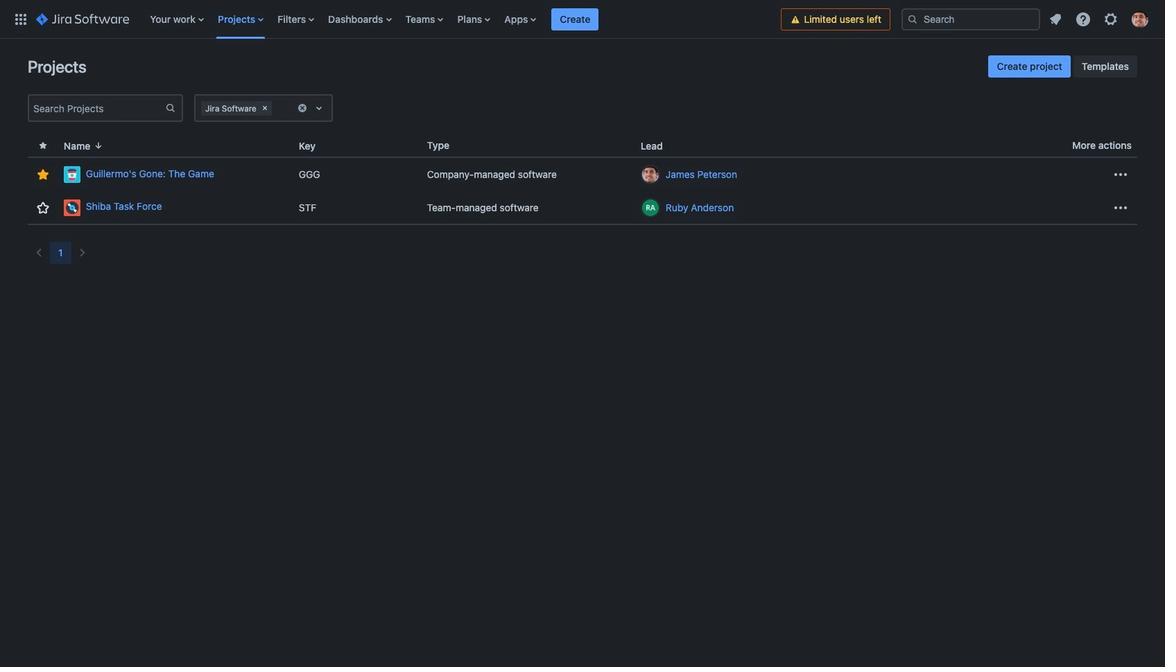 Task type: vqa. For each thing, say whether or not it's contained in the screenshot.
previous Icon
yes



Task type: locate. For each thing, give the bounding box(es) containing it.
list
[[143, 0, 781, 38], [1043, 7, 1157, 32]]

more image for star guillermo's gone: the game icon
[[1112, 166, 1129, 183]]

help image
[[1075, 11, 1092, 27]]

notifications image
[[1047, 11, 1064, 27]]

banner
[[0, 0, 1165, 39]]

0 vertical spatial more image
[[1112, 166, 1129, 183]]

more image
[[1112, 166, 1129, 183], [1112, 199, 1129, 216]]

list item
[[552, 0, 599, 38]]

group
[[989, 55, 1137, 78]]

1 more image from the top
[[1112, 166, 1129, 183]]

1 horizontal spatial list
[[1043, 7, 1157, 32]]

jira software image
[[36, 11, 129, 27], [36, 11, 129, 27]]

previous image
[[31, 245, 47, 261]]

clear image
[[259, 103, 270, 114]]

your profile and settings image
[[1132, 11, 1148, 27]]

None search field
[[902, 8, 1040, 30]]

2 more image from the top
[[1112, 199, 1129, 216]]

primary element
[[8, 0, 781, 38]]

1 vertical spatial more image
[[1112, 199, 1129, 216]]

more image for star shiba task force image
[[1112, 199, 1129, 216]]



Task type: describe. For each thing, give the bounding box(es) containing it.
clear image
[[297, 103, 308, 114]]

open image
[[311, 100, 327, 117]]

search image
[[907, 14, 918, 25]]

settings image
[[1103, 11, 1119, 27]]

star shiba task force image
[[35, 199, 51, 216]]

next image
[[74, 245, 91, 261]]

star guillermo's gone: the game image
[[35, 166, 51, 183]]

0 horizontal spatial list
[[143, 0, 781, 38]]

appswitcher icon image
[[12, 11, 29, 27]]

Search Projects text field
[[29, 98, 165, 118]]

Search field
[[902, 8, 1040, 30]]

Choose Jira products text field
[[275, 101, 277, 115]]



